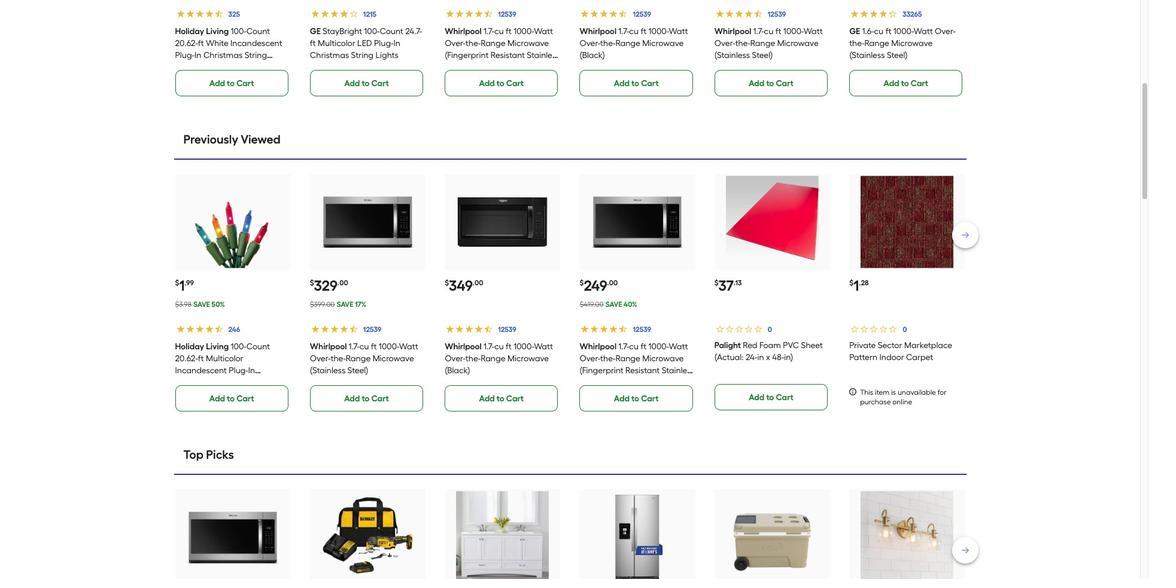 Task type: describe. For each thing, give the bounding box(es) containing it.
$ 349 .00
[[445, 277, 483, 295]]

2 list item from the left
[[310, 0, 426, 96]]

microwave inside 1.6-cu ft 1000-watt over- the-range microwave (stainless steel)
[[891, 38, 933, 49]]

x
[[766, 353, 770, 363]]

in for 100-count 20.62-ft white incandescent plug-in christmas string lights
[[195, 50, 201, 61]]

349
[[449, 277, 473, 295]]

0 vertical spatial resistant
[[491, 50, 525, 61]]

diamond now cassidy 60-in white double sink bathroom vanity with white cultured marble top image
[[456, 491, 549, 579]]

living for white
[[206, 26, 229, 37]]

249
[[584, 277, 607, 295]]

$ 249 .00
[[580, 277, 618, 295]]

previously
[[183, 132, 238, 147]]

christmas inside staybright 100-count 24.7- ft multicolor led plug-in christmas string lights
[[310, 50, 349, 61]]

add to cart inside 329 list item
[[344, 394, 389, 404]]

in
[[757, 353, 764, 363]]

viewed
[[241, 132, 281, 147]]

save for 1
[[194, 301, 210, 309]]

100- for 100-count 20.62-ft multicolor incandescent plug-in christmas string lights
[[231, 342, 246, 352]]

the- inside 249 list item
[[600, 354, 616, 364]]

1.7- inside 329 list item
[[349, 342, 359, 352]]

count for 100-count 20.62-ft multicolor incandescent plug-in christmas string lights
[[246, 342, 270, 352]]

add to cart inside 37 list item
[[749, 393, 794, 403]]

$ for $ 349 .00
[[445, 279, 449, 287]]

add to cart link inside 37 list item
[[715, 384, 828, 411]]

24-
[[746, 353, 757, 363]]

1 for $ 1 .99
[[179, 277, 185, 295]]

steel) inside 329 list item
[[347, 366, 368, 376]]

resistant inside 249 list item
[[625, 366, 660, 376]]

holiday living for white
[[175, 26, 229, 37]]

count for 100-count 20.62-ft white incandescent plug-in christmas string lights
[[246, 26, 270, 37]]

$ for $ 1 .28
[[849, 279, 854, 287]]

2 1 list item from the left
[[849, 174, 965, 411]]

microwave inside 249 list item
[[642, 354, 684, 364]]

$ for $ 1 .99
[[175, 279, 179, 287]]

save for 249
[[606, 301, 622, 309]]

1.6-
[[862, 26, 874, 37]]

over- inside 349 list item
[[445, 354, 466, 364]]

$ for $ 37 .13
[[715, 279, 719, 287]]

microwave inside 329 list item
[[373, 354, 414, 364]]

top picks
[[183, 448, 234, 462]]

undefined private sector marketplace pattern indoor carpet image
[[861, 176, 954, 268]]

100- inside staybright 100-count 24.7- ft multicolor led plug-in christmas string lights
[[364, 26, 380, 37]]

online
[[893, 398, 912, 406]]

ft inside 349 list item
[[506, 342, 512, 352]]

1 for $ 1 .28
[[854, 277, 859, 295]]

lights for 100-count 20.62-ft white incandescent plug-in christmas string lights
[[175, 62, 198, 72]]

cu inside 249 list item
[[629, 342, 639, 352]]

over- inside 329 list item
[[310, 354, 331, 364]]

(black) inside 349 list item
[[445, 366, 470, 376]]

20.62- for multicolor
[[175, 354, 198, 364]]

(stainless inside 329 list item
[[310, 366, 345, 376]]

.13
[[734, 279, 742, 287]]

ft inside 329 list item
[[371, 342, 377, 352]]

over- inside 249 list item
[[580, 354, 600, 364]]

range inside 249 list item
[[616, 354, 640, 364]]

1 vertical spatial whirlpool 1.7-cu ft 1000-watt over-the-range microwave (fingerprint resistant stainless steel) image
[[187, 491, 279, 579]]

1 horizontal spatial 1.7-cu ft 1000-watt over-the-range microwave (stainless steel)
[[715, 26, 823, 61]]

1 1 list item from the left
[[175, 174, 291, 412]]

private sector marketplace pattern indoor carpet link
[[849, 341, 952, 363]]

$ 1 .99
[[175, 277, 194, 295]]

1.7-cu ft 1000-watt over-the-range microwave (stainless steel) inside 329 list item
[[310, 342, 418, 376]]

ft inside 1.6-cu ft 1000-watt over- the-range microwave (stainless steel)
[[886, 26, 891, 37]]

unavailable
[[898, 388, 936, 397]]

sheet
[[801, 341, 823, 351]]

(fingerprint inside 249 list item
[[580, 366, 623, 376]]

icecove mojave desert tan 60-quart wheeled insulated cart cooler image
[[726, 491, 819, 579]]

top
[[183, 448, 203, 462]]

watt inside 329 list item
[[399, 342, 418, 352]]

add to cart link inside 349 list item
[[445, 386, 558, 412]]

1.7- inside 349 list item
[[484, 342, 494, 352]]

ft inside 100-count 20.62-ft multicolor incandescent plug-in christmas string lights
[[198, 354, 204, 364]]

red foam pvc sheet (actual: 24-in x 48-in)
[[715, 341, 823, 363]]

37
[[719, 277, 734, 295]]

to inside 37 list item
[[766, 393, 774, 403]]

$ for $ 329 .00
[[310, 279, 314, 287]]

add inside 249 list item
[[614, 394, 630, 404]]

100-count 20.62-ft white incandescent plug-in christmas string lights
[[175, 26, 282, 72]]

private
[[849, 341, 876, 351]]

add to cart inside 1 "list item"
[[209, 394, 254, 404]]

palight red foam pvc sheet (actual: 24-in x 48-in) image
[[726, 176, 819, 268]]

$3.98
[[175, 301, 192, 309]]

save for 329
[[337, 301, 353, 309]]

steel) inside 249 list item
[[580, 378, 600, 388]]

in inside staybright 100-count 24.7- ft multicolor led plug-in christmas string lights
[[394, 38, 400, 49]]

staybright
[[323, 26, 362, 37]]

for
[[938, 388, 947, 397]]

ft inside 249 list item
[[641, 342, 646, 352]]

private sector marketplace pattern indoor carpet
[[849, 341, 952, 363]]

20.62- for white
[[175, 38, 198, 49]]

the- inside 349 list item
[[466, 354, 481, 364]]

range inside 329 list item
[[346, 354, 371, 364]]

17%
[[355, 301, 366, 309]]

$419.00 save 40%
[[580, 301, 637, 309]]

watt inside 349 list item
[[534, 342, 553, 352]]

329 list item
[[310, 174, 426, 412]]

palight
[[715, 341, 741, 351]]

the- inside 1.6-cu ft 1000-watt over- the-range microwave (stainless steel)
[[849, 38, 865, 49]]

white
[[206, 38, 228, 49]]

$ 1 .28
[[849, 277, 869, 295]]

in for 100-count 20.62-ft multicolor incandescent plug-in christmas string lights
[[248, 366, 255, 376]]

to inside 329 list item
[[362, 394, 370, 404]]

foam
[[759, 341, 781, 351]]

to inside 349 list item
[[497, 394, 504, 404]]

$419.00
[[580, 301, 604, 309]]

.00 for 249
[[607, 279, 618, 287]]

1000- inside 329 list item
[[379, 342, 399, 352]]

this item is unavailable for purchase online
[[860, 388, 947, 406]]

$399.00 save 17%
[[310, 301, 366, 309]]

1000- inside 349 list item
[[514, 342, 534, 352]]

christmas for 100-count 20.62-ft white incandescent plug-in christmas string lights
[[203, 50, 243, 61]]

plug- inside staybright 100-count 24.7- ft multicolor led plug-in christmas string lights
[[374, 38, 394, 49]]

.99
[[185, 279, 194, 287]]

4 list item from the left
[[580, 0, 695, 96]]

holiday for 100-count 20.62-ft white incandescent plug-in christmas string lights
[[175, 26, 204, 37]]

ft inside staybright 100-count 24.7- ft multicolor led plug-in christmas string lights
[[310, 38, 316, 49]]

indoor
[[880, 353, 904, 363]]

whirlpool 1.7-cu ft 1000-watt over-the-range microwave (black) image
[[456, 176, 549, 268]]



Task type: vqa. For each thing, say whether or not it's contained in the screenshot.


Task type: locate. For each thing, give the bounding box(es) containing it.
0 vertical spatial in
[[394, 38, 400, 49]]

0 vertical spatial living
[[206, 26, 229, 37]]

(actual:
[[715, 353, 744, 363]]

save left 50% on the bottom left
[[194, 301, 210, 309]]

1 horizontal spatial plug-
[[229, 366, 248, 376]]

349 list item
[[445, 174, 561, 412]]

1 horizontal spatial lights
[[241, 378, 264, 388]]

item
[[875, 388, 890, 397]]

watt
[[534, 26, 553, 37], [669, 26, 688, 37], [804, 26, 823, 37], [914, 26, 933, 37], [399, 342, 418, 352], [534, 342, 553, 352], [669, 342, 688, 352]]

1 vertical spatial plug-
[[175, 50, 195, 61]]

$399.00
[[310, 301, 335, 309]]

1 vertical spatial living
[[206, 342, 229, 352]]

.00 inside $ 249 .00
[[607, 279, 618, 287]]

plug- inside 100-count 20.62-ft white incandescent plug-in christmas string lights
[[175, 50, 195, 61]]

0 horizontal spatial whirlpool 1.7-cu ft 1000-watt over-the-range microwave (fingerprint resistant stainless steel) image
[[187, 491, 279, 579]]

6 $ from the left
[[849, 279, 854, 287]]

1 horizontal spatial in
[[248, 366, 255, 376]]

0 horizontal spatial string
[[216, 378, 239, 388]]

2 ge from the left
[[849, 26, 860, 37]]

red
[[743, 341, 757, 351]]

stainless inside 249 list item
[[662, 366, 695, 376]]

purchase
[[860, 398, 891, 406]]

plug- for 100-count 20.62-ft white incandescent plug-in christmas string lights
[[175, 50, 195, 61]]

2 horizontal spatial save
[[606, 301, 622, 309]]

249 list item
[[580, 174, 695, 412]]

20.62- inside 100-count 20.62-ft multicolor incandescent plug-in christmas string lights
[[175, 354, 198, 364]]

100- inside 100-count 20.62-ft multicolor incandescent plug-in christmas string lights
[[231, 342, 246, 352]]

string
[[245, 50, 267, 61], [351, 50, 374, 61], [216, 378, 239, 388]]

the-
[[466, 38, 481, 49], [600, 38, 616, 49], [735, 38, 750, 49], [849, 38, 865, 49], [331, 354, 346, 364], [466, 354, 481, 364], [600, 354, 616, 364]]

watt inside 1.6-cu ft 1000-watt over- the-range microwave (stainless steel)
[[914, 26, 933, 37]]

0 vertical spatial (fingerprint
[[445, 50, 489, 61]]

1 list item
[[175, 174, 291, 412], [849, 174, 965, 411]]

ge for staybright 100-count 24.7- ft multicolor led plug-in christmas string lights
[[310, 26, 321, 37]]

christmas
[[203, 50, 243, 61], [310, 50, 349, 61], [175, 378, 214, 388]]

0 vertical spatial 1.7-cu ft 1000-watt over-the-range microwave (black)
[[580, 26, 688, 61]]

0 vertical spatial plug-
[[374, 38, 394, 49]]

save
[[194, 301, 210, 309], [337, 301, 353, 309], [606, 301, 622, 309]]

2 .00 from the left
[[473, 279, 483, 287]]

329
[[314, 277, 338, 295]]

.00 for 329
[[338, 279, 348, 287]]

incandescent inside 100-count 20.62-ft white incandescent plug-in christmas string lights
[[230, 38, 282, 49]]

(stainless
[[715, 50, 750, 61], [849, 50, 885, 61], [310, 366, 345, 376]]

1
[[179, 277, 185, 295], [854, 277, 859, 295]]

$ 329 .00
[[310, 277, 348, 295]]

5 list item from the left
[[715, 0, 830, 96]]

1 horizontal spatial string
[[245, 50, 267, 61]]

1 vertical spatial resistant
[[625, 366, 660, 376]]

add inside 349 list item
[[479, 394, 495, 404]]

0 horizontal spatial 1.7-cu ft 1000-watt over-the-range microwave (fingerprint resistant stainless steel)
[[445, 26, 560, 72]]

staybright 100-count 24.7- ft multicolor led plug-in christmas string lights
[[310, 26, 422, 61]]

2 save from the left
[[337, 301, 353, 309]]

2 horizontal spatial in
[[394, 38, 400, 49]]

1 horizontal spatial (stainless
[[715, 50, 750, 61]]

sector
[[878, 341, 902, 351]]

microwave inside 349 list item
[[508, 354, 549, 364]]

$ inside $ 1 .28
[[849, 279, 854, 287]]

ft
[[506, 26, 512, 37], [641, 26, 646, 37], [776, 26, 781, 37], [886, 26, 891, 37], [198, 38, 204, 49], [310, 38, 316, 49], [371, 342, 377, 352], [506, 342, 512, 352], [641, 342, 646, 352], [198, 354, 204, 364]]

count inside staybright 100-count 24.7- ft multicolor led plug-in christmas string lights
[[380, 26, 403, 37]]

the- inside 329 list item
[[331, 354, 346, 364]]

this
[[860, 388, 873, 397]]

plug- inside 100-count 20.62-ft multicolor incandescent plug-in christmas string lights
[[229, 366, 248, 376]]

1000- inside 1.6-cu ft 1000-watt over- the-range microwave (stainless steel)
[[893, 26, 914, 37]]

1 horizontal spatial ge
[[849, 26, 860, 37]]

$ inside $ 249 .00
[[580, 279, 584, 287]]

cart
[[237, 78, 254, 89], [371, 78, 389, 89], [506, 78, 524, 89], [641, 78, 659, 89], [776, 78, 794, 89], [911, 78, 928, 89], [776, 393, 794, 403], [237, 394, 254, 404], [371, 394, 389, 404], [506, 394, 524, 404], [641, 394, 659, 404]]

3 save from the left
[[606, 301, 622, 309]]

1 vertical spatial holiday living
[[175, 342, 229, 352]]

1 horizontal spatial 1 list item
[[849, 174, 965, 411]]

2 horizontal spatial .00
[[607, 279, 618, 287]]

0 horizontal spatial 1
[[179, 277, 185, 295]]

1.6-cu ft 1000-watt over- the-range microwave (stainless steel)
[[849, 26, 956, 61]]

1 vertical spatial 1.7-cu ft 1000-watt over-the-range microwave (stainless steel)
[[310, 342, 418, 376]]

37 list item
[[715, 174, 830, 411]]

add to cart inside 349 list item
[[479, 394, 524, 404]]

100-
[[231, 26, 246, 37], [364, 26, 380, 37], [231, 342, 246, 352]]

1 vertical spatial lights
[[175, 62, 198, 72]]

0 horizontal spatial in
[[195, 50, 201, 61]]

add inside 329 list item
[[344, 394, 360, 404]]

1 1 from the left
[[179, 277, 185, 295]]

dewalt cordless brushless 20-volt max 3-speed 6-piece oscillating tool kit with soft case (1-battery included) image
[[321, 491, 414, 579]]

cart inside 329 list item
[[371, 394, 389, 404]]

2 horizontal spatial lights
[[376, 50, 399, 61]]

living for multicolor
[[206, 342, 229, 352]]

.28
[[859, 279, 869, 287]]

whirlpool inside 349 list item
[[445, 342, 482, 352]]

1 horizontal spatial resistant
[[625, 366, 660, 376]]

cart inside 349 list item
[[506, 394, 524, 404]]

0 vertical spatial holiday living
[[175, 26, 229, 37]]

to inside 249 list item
[[631, 394, 639, 404]]

string for 100-count 20.62-ft multicolor incandescent plug-in christmas string lights
[[216, 378, 239, 388]]

add to cart
[[209, 78, 254, 89], [344, 78, 389, 89], [479, 78, 524, 89], [614, 78, 659, 89], [749, 78, 794, 89], [884, 78, 928, 89], [749, 393, 794, 403], [209, 394, 254, 404], [344, 394, 389, 404], [479, 394, 524, 404], [614, 394, 659, 404]]

2 $ from the left
[[310, 279, 314, 287]]

1 .00 from the left
[[338, 279, 348, 287]]

whirlpool inside 329 list item
[[310, 342, 347, 352]]

6 list item from the left
[[849, 0, 965, 96]]

1.7-cu ft 1000-watt over-the-range microwave (black)
[[580, 26, 688, 61], [445, 342, 553, 376]]

0 vertical spatial 1.7-cu ft 1000-watt over-the-range microwave (fingerprint resistant stainless steel)
[[445, 26, 560, 72]]

watt inside 249 list item
[[669, 342, 688, 352]]

0 horizontal spatial incandescent
[[175, 366, 227, 376]]

0 horizontal spatial plug-
[[175, 50, 195, 61]]

1 ge from the left
[[310, 26, 321, 37]]

0 vertical spatial whirlpool 1.7-cu ft 1000-watt over-the-range microwave (fingerprint resistant stainless steel) image
[[591, 176, 684, 268]]

string inside staybright 100-count 24.7- ft multicolor led plug-in christmas string lights
[[351, 50, 374, 61]]

1 horizontal spatial 1
[[854, 277, 859, 295]]

in)
[[784, 353, 793, 363]]

1 holiday living from the top
[[175, 26, 229, 37]]

0 horizontal spatial .00
[[338, 279, 348, 287]]

1 save from the left
[[194, 301, 210, 309]]

0 vertical spatial holiday
[[175, 26, 204, 37]]

list item containing holiday living
[[175, 0, 291, 96]]

1 vertical spatial incandescent
[[175, 366, 227, 376]]

0 horizontal spatial stainless
[[527, 50, 560, 61]]

whirlpool 1.7-cu ft 1000-watt over-the-range microwave (fingerprint resistant stainless steel) image
[[591, 176, 684, 268], [187, 491, 279, 579]]

0 horizontal spatial (stainless
[[310, 366, 345, 376]]

previously viewed
[[183, 132, 281, 147]]

40%
[[624, 301, 637, 309]]

multicolor inside staybright 100-count 24.7- ft multicolor led plug-in christmas string lights
[[318, 38, 355, 49]]

pvc
[[783, 341, 799, 351]]

plug-
[[374, 38, 394, 49], [175, 50, 195, 61], [229, 366, 248, 376]]

list item
[[175, 0, 291, 96], [310, 0, 426, 96], [445, 0, 561, 96], [580, 0, 695, 96], [715, 0, 830, 96], [849, 0, 965, 96]]

holiday living
[[175, 26, 229, 37], [175, 342, 229, 352]]

1 living from the top
[[206, 26, 229, 37]]

$ inside the $ 37 .13
[[715, 279, 719, 287]]

0 horizontal spatial (fingerprint
[[445, 50, 489, 61]]

ge left the staybright
[[310, 26, 321, 37]]

3 .00 from the left
[[607, 279, 618, 287]]

1 $ from the left
[[175, 279, 179, 287]]

2 vertical spatial plug-
[[229, 366, 248, 376]]

cu inside 349 list item
[[494, 342, 504, 352]]

1000-
[[514, 26, 534, 37], [649, 26, 669, 37], [783, 26, 804, 37], [893, 26, 914, 37], [379, 342, 399, 352], [514, 342, 534, 352], [649, 342, 669, 352]]

add to cart link
[[175, 70, 288, 96], [310, 70, 423, 96], [445, 70, 558, 96], [580, 70, 693, 96], [715, 70, 828, 96], [849, 70, 963, 96], [715, 384, 828, 411], [175, 386, 288, 412], [310, 386, 423, 412], [445, 386, 558, 412], [580, 386, 693, 412]]

previously viewed heading
[[174, 128, 966, 160]]

add
[[209, 78, 225, 89], [344, 78, 360, 89], [479, 78, 495, 89], [614, 78, 630, 89], [749, 78, 765, 89], [884, 78, 899, 89], [749, 393, 765, 403], [209, 394, 225, 404], [344, 394, 360, 404], [479, 394, 495, 404], [614, 394, 630, 404]]

2 vertical spatial lights
[[241, 378, 264, 388]]

whirlpool 1.7-cu ft 1000-watt over-the-range microwave (stainless steel) image
[[321, 176, 414, 268]]

1 vertical spatial 20.62-
[[175, 354, 198, 364]]

lights inside staybright 100-count 24.7- ft multicolor led plug-in christmas string lights
[[376, 50, 399, 61]]

microwave
[[508, 38, 549, 49], [642, 38, 684, 49], [777, 38, 819, 49], [891, 38, 933, 49], [373, 354, 414, 364], [508, 354, 549, 364], [642, 354, 684, 364]]

1 horizontal spatial 1.7-cu ft 1000-watt over-the-range microwave (fingerprint resistant stainless steel)
[[580, 342, 695, 388]]

3 $ from the left
[[445, 279, 449, 287]]

ge for 1.6-cu ft 1000-watt over- the-range microwave (stainless steel)
[[849, 26, 860, 37]]

0 horizontal spatial save
[[194, 301, 210, 309]]

whirlpool
[[445, 26, 482, 37], [580, 26, 617, 37], [715, 26, 751, 37], [310, 342, 347, 352], [445, 342, 482, 352], [580, 342, 617, 352]]

1 horizontal spatial save
[[337, 301, 353, 309]]

0 vertical spatial lights
[[376, 50, 399, 61]]

incandescent
[[230, 38, 282, 49], [175, 366, 227, 376]]

holiday
[[175, 26, 204, 37], [175, 342, 204, 352]]

range inside 349 list item
[[481, 354, 506, 364]]

0 vertical spatial 20.62-
[[175, 38, 198, 49]]

save left 40%
[[606, 301, 622, 309]]

multicolor
[[318, 38, 355, 49], [206, 354, 243, 364]]

ft inside 100-count 20.62-ft white incandescent plug-in christmas string lights
[[198, 38, 204, 49]]

steel)
[[752, 50, 773, 61], [887, 50, 908, 61], [445, 62, 466, 72], [347, 366, 368, 376], [580, 378, 600, 388]]

24.7-
[[405, 26, 422, 37]]

0 vertical spatial multicolor
[[318, 38, 355, 49]]

add to cart inside 249 list item
[[614, 394, 659, 404]]

2 horizontal spatial plug-
[[374, 38, 394, 49]]

5 $ from the left
[[715, 279, 719, 287]]

living inside list item
[[206, 26, 229, 37]]

holiday living 100-count 20.62-ft multicolor incandescent plug-in christmas string lights image
[[187, 176, 279, 268]]

0 vertical spatial stainless
[[527, 50, 560, 61]]

1 horizontal spatial .00
[[473, 279, 483, 287]]

2 1 from the left
[[854, 277, 859, 295]]

1 20.62- from the top
[[175, 38, 198, 49]]

1 vertical spatial 1.7-cu ft 1000-watt over-the-range microwave (fingerprint resistant stainless steel)
[[580, 342, 695, 388]]

pattern
[[849, 353, 878, 363]]

living down 50% on the bottom left
[[206, 342, 229, 352]]

.00 inside the $ 349 .00
[[473, 279, 483, 287]]

lnc pursuit 22-in 3-light matte gold bell with clear glass led modern/contemporary vanity light bar image
[[861, 491, 954, 579]]

cu inside 1.6-cu ft 1000-watt over- the-range microwave (stainless steel)
[[874, 26, 884, 37]]

1 vertical spatial (fingerprint
[[580, 366, 623, 376]]

range
[[481, 38, 506, 49], [616, 38, 640, 49], [750, 38, 775, 49], [865, 38, 889, 49], [346, 354, 371, 364], [481, 354, 506, 364], [616, 354, 640, 364]]

count inside 100-count 20.62-ft multicolor incandescent plug-in christmas string lights
[[246, 342, 270, 352]]

ge
[[310, 26, 321, 37], [849, 26, 860, 37]]

plug- for 100-count 20.62-ft multicolor incandescent plug-in christmas string lights
[[229, 366, 248, 376]]

20.62- left white
[[175, 38, 198, 49]]

lights inside 100-count 20.62-ft multicolor incandescent plug-in christmas string lights
[[241, 378, 264, 388]]

over-
[[935, 26, 956, 37], [445, 38, 466, 49], [580, 38, 600, 49], [715, 38, 735, 49], [310, 354, 331, 364], [445, 354, 466, 364], [580, 354, 600, 364]]

string for 100-count 20.62-ft white incandescent plug-in christmas string lights
[[245, 50, 267, 61]]

cart inside 37 list item
[[776, 393, 794, 403]]

48-
[[772, 353, 784, 363]]

1 vertical spatial in
[[195, 50, 201, 61]]

whirlpool 1.7-cu ft 1000-watt over-the-range microwave (fingerprint resistant stainless steel) image inside 249 list item
[[591, 176, 684, 268]]

1 horizontal spatial stainless
[[662, 366, 695, 376]]

0 horizontal spatial lights
[[175, 62, 198, 72]]

count
[[246, 26, 270, 37], [380, 26, 403, 37], [246, 342, 270, 352]]

.00 for 349
[[473, 279, 483, 287]]

2 living from the top
[[206, 342, 229, 352]]

add to cart link inside 329 list item
[[310, 386, 423, 412]]

1 vertical spatial (black)
[[445, 366, 470, 376]]

living
[[206, 26, 229, 37], [206, 342, 229, 352]]

0 vertical spatial 1.7-cu ft 1000-watt over-the-range microwave (stainless steel)
[[715, 26, 823, 61]]

picks
[[206, 448, 234, 462]]

carpet
[[906, 353, 933, 363]]

cu
[[494, 26, 504, 37], [629, 26, 639, 37], [764, 26, 773, 37], [874, 26, 884, 37], [359, 342, 369, 352], [494, 342, 504, 352], [629, 342, 639, 352]]

incandescent inside 100-count 20.62-ft multicolor incandescent plug-in christmas string lights
[[175, 366, 227, 376]]

stainless
[[527, 50, 560, 61], [662, 366, 695, 376]]

1000- inside 249 list item
[[649, 342, 669, 352]]

marketplace
[[904, 341, 952, 351]]

holiday living for multicolor
[[175, 342, 229, 352]]

save left 17%
[[337, 301, 353, 309]]

1 horizontal spatial (fingerprint
[[580, 366, 623, 376]]

over- inside 1.6-cu ft 1000-watt over- the-range microwave (stainless steel)
[[935, 26, 956, 37]]

50%
[[212, 301, 225, 309]]

1.7-
[[484, 26, 494, 37], [618, 26, 629, 37], [753, 26, 764, 37], [349, 342, 359, 352], [484, 342, 494, 352], [618, 342, 629, 352]]

1 horizontal spatial 1.7-cu ft 1000-watt over-the-range microwave (black)
[[580, 26, 688, 61]]

resistant
[[491, 50, 525, 61], [625, 366, 660, 376]]

0 horizontal spatial (black)
[[445, 366, 470, 376]]

0 horizontal spatial 1.7-cu ft 1000-watt over-the-range microwave (black)
[[445, 342, 553, 376]]

(black)
[[580, 50, 605, 61], [445, 366, 470, 376]]

0 vertical spatial (black)
[[580, 50, 605, 61]]

top picks heading
[[174, 443, 966, 475]]

2 holiday from the top
[[175, 342, 204, 352]]

2 20.62- from the top
[[175, 354, 198, 364]]

incandescent for multicolor
[[175, 366, 227, 376]]

multicolor down the staybright
[[318, 38, 355, 49]]

$ for $ 249 .00
[[580, 279, 584, 287]]

living inside 1 "list item"
[[206, 342, 229, 352]]

save inside 1 "list item"
[[194, 301, 210, 309]]

in
[[394, 38, 400, 49], [195, 50, 201, 61], [248, 366, 255, 376]]

$3.98 save 50%
[[175, 301, 225, 309]]

multicolor down 50% on the bottom left
[[206, 354, 243, 364]]

holiday living up white
[[175, 26, 229, 37]]

holiday inside 1 "list item"
[[175, 342, 204, 352]]

cu inside 329 list item
[[359, 342, 369, 352]]

0 horizontal spatial multicolor
[[206, 354, 243, 364]]

christmas inside 100-count 20.62-ft multicolor incandescent plug-in christmas string lights
[[175, 378, 214, 388]]

holiday for 100-count 20.62-ft multicolor incandescent plug-in christmas string lights
[[175, 342, 204, 352]]

2 holiday living from the top
[[175, 342, 229, 352]]

100- for 100-count 20.62-ft white incandescent plug-in christmas string lights
[[231, 26, 246, 37]]

(fingerprint
[[445, 50, 489, 61], [580, 366, 623, 376]]

in inside 100-count 20.62-ft white incandescent plug-in christmas string lights
[[195, 50, 201, 61]]

$ inside '$ 329 .00'
[[310, 279, 314, 287]]

lights
[[376, 50, 399, 61], [175, 62, 198, 72], [241, 378, 264, 388]]

1 horizontal spatial (black)
[[580, 50, 605, 61]]

1.7-cu ft 1000-watt over-the-range microwave (fingerprint resistant stainless steel)
[[445, 26, 560, 72], [580, 342, 695, 388]]

20.62-
[[175, 38, 198, 49], [175, 354, 198, 364]]

1 horizontal spatial incandescent
[[230, 38, 282, 49]]

0 vertical spatial incandescent
[[230, 38, 282, 49]]

100-count 20.62-ft multicolor incandescent plug-in christmas string lights
[[175, 342, 270, 388]]

is
[[891, 388, 896, 397]]

0 horizontal spatial 1.7-cu ft 1000-watt over-the-range microwave (stainless steel)
[[310, 342, 418, 376]]

1.7-cu ft 1000-watt over-the-range microwave (fingerprint resistant stainless steel) inside 249 list item
[[580, 342, 695, 388]]

3 list item from the left
[[445, 0, 561, 96]]

multicolor inside 100-count 20.62-ft multicolor incandescent plug-in christmas string lights
[[206, 354, 243, 364]]

whirlpool 24.6-cu ft side-by-side refrigerator with ice maker (fingerprint resistant stainless steel) image
[[591, 491, 684, 579]]

ge left 1.6- at the top right of page
[[849, 26, 860, 37]]

1 vertical spatial 1.7-cu ft 1000-watt over-the-range microwave (black)
[[445, 342, 553, 376]]

holiday living down '$3.98 save 50%'
[[175, 342, 229, 352]]

1.7- inside 249 list item
[[618, 342, 629, 352]]

living up white
[[206, 26, 229, 37]]

1 horizontal spatial whirlpool 1.7-cu ft 1000-watt over-the-range microwave (fingerprint resistant stainless steel) image
[[591, 176, 684, 268]]

add to cart link inside 249 list item
[[580, 386, 693, 412]]

2 vertical spatial in
[[248, 366, 255, 376]]

1 horizontal spatial multicolor
[[318, 38, 355, 49]]

2 horizontal spatial (stainless
[[849, 50, 885, 61]]

cart inside 1 "list item"
[[237, 394, 254, 404]]

steel) inside 1.6-cu ft 1000-watt over- the-range microwave (stainless steel)
[[887, 50, 908, 61]]

led
[[357, 38, 372, 49]]

string inside 100-count 20.62-ft white incandescent plug-in christmas string lights
[[245, 50, 267, 61]]

to
[[227, 78, 235, 89], [362, 78, 370, 89], [497, 78, 504, 89], [631, 78, 639, 89], [766, 78, 774, 89], [901, 78, 909, 89], [766, 393, 774, 403], [227, 394, 235, 404], [362, 394, 370, 404], [497, 394, 504, 404], [631, 394, 639, 404]]

0 horizontal spatial ge
[[310, 26, 321, 37]]

$ 37 .13
[[715, 277, 742, 295]]

lights inside 100-count 20.62-ft white incandescent plug-in christmas string lights
[[175, 62, 198, 72]]

.00 inside '$ 329 .00'
[[338, 279, 348, 287]]

1.7-cu ft 1000-watt over-the-range microwave (black) inside 349 list item
[[445, 342, 553, 376]]

whirlpool inside 249 list item
[[580, 342, 617, 352]]

1 vertical spatial multicolor
[[206, 354, 243, 364]]

christmas for 100-count 20.62-ft multicolor incandescent plug-in christmas string lights
[[175, 378, 214, 388]]

range inside 1.6-cu ft 1000-watt over- the-range microwave (stainless steel)
[[865, 38, 889, 49]]

0 horizontal spatial 1 list item
[[175, 174, 291, 412]]

20.62- down $3.98
[[175, 354, 198, 364]]

0 horizontal spatial resistant
[[491, 50, 525, 61]]

lights for 100-count 20.62-ft multicolor incandescent plug-in christmas string lights
[[241, 378, 264, 388]]

100- inside 100-count 20.62-ft white incandescent plug-in christmas string lights
[[231, 26, 246, 37]]

in inside 100-count 20.62-ft multicolor incandescent plug-in christmas string lights
[[248, 366, 255, 376]]

count inside 100-count 20.62-ft white incandescent plug-in christmas string lights
[[246, 26, 270, 37]]

cart inside 249 list item
[[641, 394, 659, 404]]

2 horizontal spatial string
[[351, 50, 374, 61]]

add inside 37 list item
[[749, 393, 765, 403]]

1 vertical spatial stainless
[[662, 366, 695, 376]]

(stainless inside 1.6-cu ft 1000-watt over- the-range microwave (stainless steel)
[[849, 50, 885, 61]]

1 list item from the left
[[175, 0, 291, 96]]

4 $ from the left
[[580, 279, 584, 287]]

incandescent for white
[[230, 38, 282, 49]]

1 vertical spatial holiday
[[175, 342, 204, 352]]

1 holiday from the top
[[175, 26, 204, 37]]



